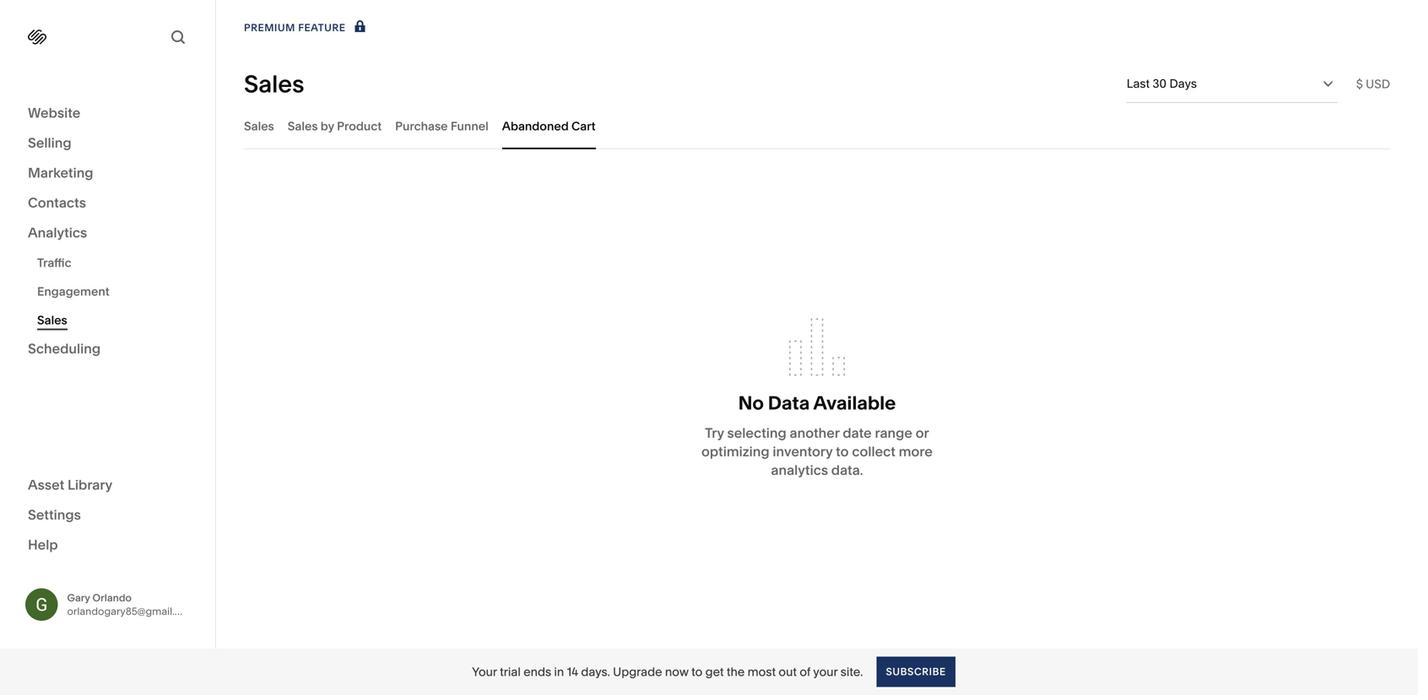 Task type: vqa. For each thing, say whether or not it's contained in the screenshot.
Geography button
no



Task type: describe. For each thing, give the bounding box(es) containing it.
14
[[567, 665, 578, 680]]

subscribe
[[886, 666, 946, 678]]

available
[[814, 392, 896, 415]]

abandoned
[[502, 119, 569, 133]]

30
[[1153, 76, 1167, 91]]

sales link
[[37, 306, 197, 335]]

gary orlando orlandogary85@gmail.com
[[67, 592, 196, 618]]

gary
[[67, 592, 90, 604]]

analytics
[[28, 225, 87, 241]]

to for now
[[692, 665, 703, 680]]

$ usd
[[1357, 77, 1391, 91]]

orlando
[[92, 592, 132, 604]]

$
[[1357, 77, 1363, 91]]

data.
[[832, 462, 864, 479]]

premium
[[244, 22, 295, 34]]

or
[[916, 425, 930, 442]]

date
[[843, 425, 872, 442]]

orlandogary85@gmail.com
[[67, 606, 196, 618]]

upgrade
[[613, 665, 662, 680]]

marketing
[[28, 165, 93, 181]]

selling link
[[28, 134, 187, 154]]

range
[[875, 425, 913, 442]]

try selecting another date range or optimizing inventory to collect more analytics data.
[[702, 425, 933, 479]]

now
[[665, 665, 689, 680]]

your trial ends in 14 days. upgrade now to get the most out of your site.
[[472, 665, 863, 680]]

optimizing
[[702, 444, 770, 460]]

abandoned cart button
[[502, 103, 596, 149]]

product
[[337, 119, 382, 133]]

engagement
[[37, 285, 109, 299]]

website
[[28, 105, 81, 121]]

asset
[[28, 477, 64, 494]]

last 30 days button
[[1127, 65, 1338, 102]]

last 30 days
[[1127, 76, 1197, 91]]

help
[[28, 537, 58, 554]]

sales by product
[[288, 119, 382, 133]]

analytics link
[[28, 224, 187, 244]]

selling
[[28, 135, 72, 151]]

days.
[[581, 665, 610, 680]]

the
[[727, 665, 745, 680]]

traffic
[[37, 256, 71, 270]]

in
[[554, 665, 564, 680]]

premium feature button
[[244, 19, 369, 37]]

traffic link
[[37, 249, 197, 277]]

marketing link
[[28, 164, 187, 184]]

last
[[1127, 76, 1150, 91]]

tab list containing sales
[[244, 103, 1391, 149]]

asset library
[[28, 477, 112, 494]]

settings link
[[28, 506, 187, 526]]

analytics
[[771, 462, 828, 479]]

contacts link
[[28, 194, 187, 214]]

your
[[813, 665, 838, 680]]



Task type: locate. For each thing, give the bounding box(es) containing it.
asset library link
[[28, 476, 187, 496]]

by
[[321, 119, 334, 133]]

premium feature
[[244, 22, 346, 34]]

abandoned cart
[[502, 119, 596, 133]]

website link
[[28, 104, 187, 124]]

days
[[1170, 76, 1197, 91]]

purchase funnel button
[[395, 103, 489, 149]]

settings
[[28, 507, 81, 524]]

funnel
[[451, 119, 489, 133]]

no data available
[[739, 392, 896, 415]]

trial
[[500, 665, 521, 680]]

0 vertical spatial to
[[836, 444, 849, 460]]

tab list
[[244, 103, 1391, 149]]

cart
[[572, 119, 596, 133]]

to up data.
[[836, 444, 849, 460]]

to for inventory
[[836, 444, 849, 460]]

purchase funnel
[[395, 119, 489, 133]]

no
[[739, 392, 764, 415]]

get
[[706, 665, 724, 680]]

usd
[[1366, 77, 1391, 91]]

another
[[790, 425, 840, 442]]

sales inside sales link
[[37, 313, 67, 328]]

to left get
[[692, 665, 703, 680]]

out
[[779, 665, 797, 680]]

sales button
[[244, 103, 274, 149]]

library
[[68, 477, 112, 494]]

sales by product button
[[288, 103, 382, 149]]

purchase
[[395, 119, 448, 133]]

contacts
[[28, 195, 86, 211]]

scheduling
[[28, 341, 101, 357]]

help link
[[28, 536, 58, 555]]

to
[[836, 444, 849, 460], [692, 665, 703, 680]]

most
[[748, 665, 776, 680]]

selecting
[[727, 425, 787, 442]]

feature
[[298, 22, 346, 34]]

sales
[[244, 70, 304, 98], [244, 119, 274, 133], [288, 119, 318, 133], [37, 313, 67, 328]]

collect
[[852, 444, 896, 460]]

sales inside 'sales by product' button
[[288, 119, 318, 133]]

of
[[800, 665, 811, 680]]

0 horizontal spatial to
[[692, 665, 703, 680]]

1 horizontal spatial to
[[836, 444, 849, 460]]

inventory
[[773, 444, 833, 460]]

data
[[768, 392, 810, 415]]

your
[[472, 665, 497, 680]]

site.
[[841, 665, 863, 680]]

more
[[899, 444, 933, 460]]

scheduling link
[[28, 340, 187, 360]]

to inside try selecting another date range or optimizing inventory to collect more analytics data.
[[836, 444, 849, 460]]

try
[[705, 425, 724, 442]]

engagement link
[[37, 277, 197, 306]]

subscribe button
[[877, 657, 956, 688]]

ends
[[524, 665, 551, 680]]

1 vertical spatial to
[[692, 665, 703, 680]]



